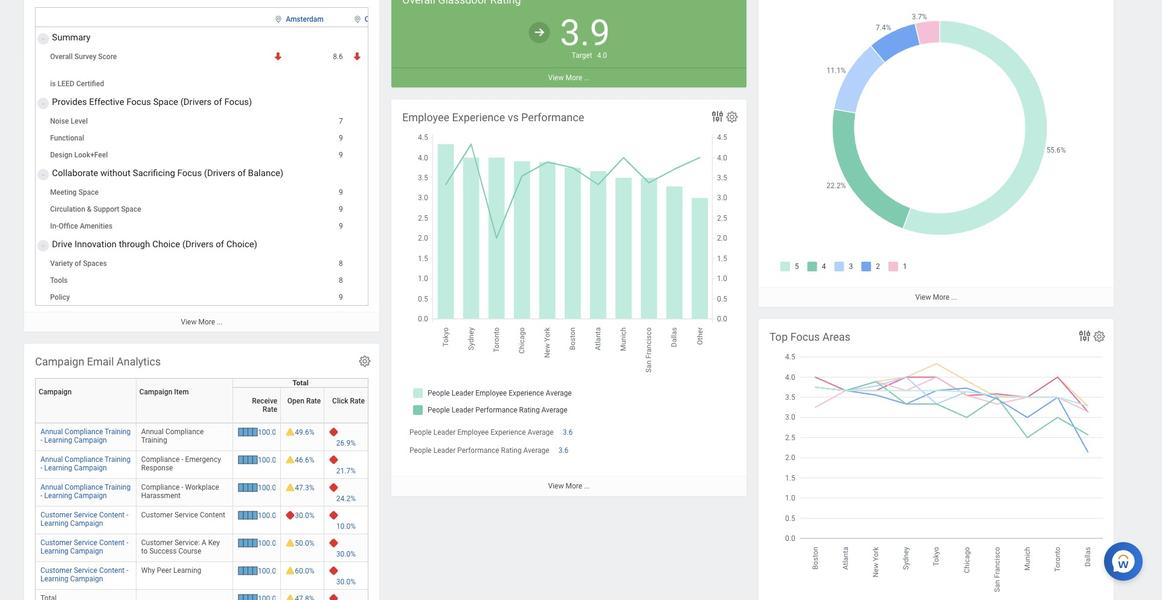 Task type: describe. For each thing, give the bounding box(es) containing it.
view inside the culture survey results element
[[915, 294, 931, 302]]

total
[[292, 379, 309, 388]]

analytics
[[117, 356, 161, 368]]

noise level
[[50, 117, 88, 126]]

47.3% button
[[295, 484, 316, 494]]

score
[[98, 53, 117, 61]]

customer inside customer service content element
[[141, 512, 173, 520]]

provides
[[52, 97, 87, 108]]

view more ... inside workplace for success survey element
[[181, 318, 223, 327]]

100.0% for 49.6%
[[258, 429, 281, 437]]

view more ... inside employee experience vs performance element
[[548, 483, 590, 491]]

total element
[[40, 593, 57, 601]]

1 vertical spatial focus
[[177, 168, 202, 179]]

learning for compliance - workplace harassment
[[44, 492, 72, 501]]

... inside workplace for success survey element
[[217, 318, 223, 327]]

training inside annual compliance training
[[141, 437, 167, 445]]

campaign button
[[39, 379, 141, 423]]

- inside the compliance - emergency response
[[181, 456, 183, 465]]

to
[[141, 548, 148, 556]]

100.0% button for 30.0%
[[258, 512, 283, 521]]

service for customer service content
[[74, 512, 97, 520]]

why peer learning element
[[141, 565, 201, 576]]

21.7%
[[336, 468, 356, 476]]

of for focus)
[[214, 97, 222, 108]]

amsterdam link
[[286, 13, 324, 24]]

1 annual compliance training - learning campaign from the top
[[40, 428, 131, 445]]

people for people leader performance rating average
[[410, 447, 432, 456]]

customer service content - learning campaign link for why peer learning
[[40, 565, 128, 584]]

circulation & support space
[[50, 205, 141, 214]]

learning for customer service: a key to success course
[[40, 548, 68, 556]]

view inside workplace for success survey element
[[181, 318, 197, 327]]

click
[[332, 397, 348, 406]]

campaign for compliance - workplace harassment
[[74, 492, 107, 501]]

space for support
[[121, 205, 141, 214]]

amsterdam
[[286, 15, 324, 24]]

why
[[141, 567, 155, 576]]

harassment
[[141, 492, 181, 501]]

learning for compliance - emergency response
[[44, 465, 72, 473]]

open rate
[[287, 397, 321, 406]]

location image for amsterdam
[[274, 15, 283, 24]]

peer
[[157, 567, 172, 576]]

email
[[87, 356, 114, 368]]

service:
[[175, 539, 200, 548]]

emergency
[[185, 456, 221, 465]]

training for annual compliance training
[[105, 428, 131, 437]]

6 9 from the top
[[339, 294, 343, 302]]

3.6 button for people leader performance rating average
[[558, 447, 570, 456]]

campaign for annual compliance training
[[74, 437, 107, 445]]

- for customer service: a key to success course
[[126, 539, 128, 548]]

provides effective focus space (drivers of focus)
[[52, 97, 252, 108]]

0 vertical spatial experience
[[452, 111, 505, 124]]

60.0% button
[[295, 567, 316, 577]]

annual for compliance - emergency response
[[40, 456, 63, 465]]

3.6 for people leader performance rating average
[[558, 447, 569, 456]]

view more ... inside the culture survey results element
[[915, 294, 957, 302]]

annual for compliance - workplace harassment
[[40, 484, 63, 492]]

8.6
[[333, 53, 343, 61]]

- for compliance - emergency response
[[40, 465, 42, 473]]

is leed certified
[[50, 80, 104, 88]]

culture survey results element
[[759, 0, 1114, 308]]

100.0% button for 47.3%
[[258, 484, 283, 494]]

0 horizontal spatial performance
[[457, 447, 499, 456]]

variety
[[50, 260, 73, 268]]

open rate button
[[284, 379, 329, 414]]

a
[[202, 539, 206, 548]]

summary
[[52, 32, 91, 43]]

deteriorating image
[[274, 52, 283, 61]]

collaborate
[[52, 168, 98, 179]]

average for people leader performance rating average
[[523, 447, 549, 456]]

100.0% for 50.0%
[[258, 540, 281, 548]]

leader for employee
[[433, 429, 456, 437]]

open
[[287, 397, 304, 406]]

customer service: a key to success course
[[141, 539, 220, 556]]

is
[[50, 80, 56, 88]]

compliance inside the compliance - emergency response
[[141, 456, 180, 465]]

overall survey score
[[50, 53, 117, 61]]

leed
[[58, 80, 74, 88]]

0 horizontal spatial employee
[[402, 111, 449, 124]]

customer service content element
[[141, 509, 225, 520]]

26.9% button
[[336, 439, 358, 449]]

100.0% for 46.6%
[[258, 457, 281, 465]]

annual compliance training - learning campaign for response
[[40, 456, 131, 473]]

(drivers for choice
[[182, 239, 214, 250]]

target
[[572, 51, 592, 60]]

through
[[119, 239, 150, 250]]

campaign item button
[[139, 379, 237, 423]]

configure and view chart data image
[[710, 109, 725, 124]]

8 for tools
[[339, 277, 343, 285]]

overall
[[50, 53, 73, 61]]

top focus areas element
[[759, 320, 1114, 601]]

employee experience vs performance
[[402, 111, 584, 124]]

annual for annual compliance training
[[40, 428, 63, 437]]

3.6 button for people leader employee experience average
[[563, 428, 575, 438]]

compliance inside compliance - workplace harassment
[[141, 484, 180, 492]]

customer for customer service: a key to success course
[[40, 539, 72, 548]]

100.0% for 60.0%
[[258, 568, 281, 576]]

- for why peer learning
[[126, 567, 128, 576]]

drive
[[52, 239, 72, 250]]

choice)
[[226, 239, 257, 250]]

receive
[[252, 397, 277, 406]]

more inside the culture survey results element
[[933, 294, 950, 302]]

rating
[[501, 447, 522, 456]]

3.9
[[560, 11, 610, 54]]

top
[[769, 331, 788, 344]]

functional
[[50, 134, 84, 143]]

employee experience vs performance element
[[391, 100, 747, 497]]

people leader performance rating average
[[410, 447, 549, 456]]

vs
[[508, 111, 519, 124]]

support
[[93, 205, 119, 214]]

areas
[[823, 331, 850, 344]]

focus inside top focus areas element
[[790, 331, 820, 344]]

60.0%
[[295, 568, 314, 576]]

item
[[174, 388, 189, 397]]

certified
[[76, 80, 104, 88]]

customer for why peer learning
[[40, 567, 72, 576]]

focus)
[[224, 97, 252, 108]]

compliance - workplace harassment
[[141, 484, 219, 501]]

... inside the culture survey results element
[[951, 294, 957, 302]]

campaign for customer service: a key to success course
[[70, 548, 103, 556]]

46.6% button
[[295, 456, 316, 466]]

24.2%
[[336, 495, 356, 504]]

customer for customer service content
[[40, 512, 72, 520]]

100.0% button for 60.0%
[[258, 567, 283, 577]]

rate for click rate
[[350, 397, 365, 406]]

compliance - workplace harassment element
[[141, 481, 219, 501]]

7
[[339, 117, 343, 126]]

customer service content - learning campaign link for customer service content
[[40, 509, 128, 529]]

configure and view chart data image
[[1078, 329, 1092, 344]]

drive innovation through choice (drivers of choice)
[[52, 239, 257, 250]]

rate for receive rate
[[263, 406, 277, 414]]

3.9 target 4.0
[[560, 11, 610, 60]]

amenities
[[80, 222, 112, 231]]

rate for open rate
[[306, 397, 321, 406]]

content for customer service: a key to success course
[[99, 539, 125, 548]]

9 for &
[[339, 205, 343, 214]]

variety of spaces
[[50, 260, 107, 268]]

people for people leader employee experience average
[[410, 429, 432, 437]]

response
[[141, 465, 173, 473]]

effective
[[89, 97, 124, 108]]

deteriorating element containing 8.6
[[274, 52, 343, 62]]

of right variety
[[75, 260, 81, 268]]

campaign email analytics
[[35, 356, 161, 368]]

key
[[208, 539, 220, 548]]

receive rate
[[252, 397, 277, 414]]

annual inside annual compliance training
[[141, 428, 164, 437]]

service for customer service: a key to success course
[[74, 539, 97, 548]]

30.0% for 50.0%
[[336, 551, 356, 559]]

100.0% for 47.3%
[[258, 484, 281, 493]]

&
[[87, 205, 92, 214]]

collapse image for drive innovation through choice (drivers of choice)
[[38, 239, 45, 254]]



Task type: vqa. For each thing, say whether or not it's contained in the screenshot.


Task type: locate. For each thing, give the bounding box(es) containing it.
policy
[[50, 294, 70, 302]]

training
[[105, 428, 131, 437], [141, 437, 167, 445], [105, 456, 131, 465], [105, 484, 131, 492]]

1 vertical spatial 8
[[339, 277, 343, 285]]

experience
[[452, 111, 505, 124], [491, 429, 526, 437]]

collaborate without sacrificing focus (drivers of balance)
[[52, 168, 283, 179]]

1 100.0% button from the top
[[258, 428, 283, 438]]

innovation
[[75, 239, 117, 250]]

collapse image left summary
[[38, 32, 45, 47]]

service for why peer learning
[[74, 567, 97, 576]]

1 vertical spatial performance
[[457, 447, 499, 456]]

deteriorating element
[[274, 52, 343, 62], [353, 52, 411, 62]]

training for compliance - workplace harassment
[[105, 484, 131, 492]]

rate right open
[[306, 397, 321, 406]]

collapse image left provides
[[38, 97, 45, 111]]

0 vertical spatial (drivers
[[180, 97, 212, 108]]

30.0% button for 60.0%
[[336, 578, 358, 588]]

circulation
[[50, 205, 85, 214]]

focus right top on the bottom right of page
[[790, 331, 820, 344]]

2 annual compliance training - learning campaign from the top
[[40, 456, 131, 473]]

rate
[[306, 397, 321, 406], [350, 397, 365, 406], [263, 406, 277, 414]]

1 vertical spatial 30.0%
[[336, 551, 356, 559]]

content for customer service content
[[99, 512, 125, 520]]

0 vertical spatial focus
[[126, 97, 151, 108]]

0 vertical spatial 30.0% button
[[295, 512, 316, 521]]

(drivers right choice
[[182, 239, 214, 250]]

(drivers for space
[[180, 97, 212, 108]]

2 vertical spatial (drivers
[[182, 239, 214, 250]]

9 for look+feel
[[339, 151, 343, 160]]

collapse image left collaborate
[[38, 168, 45, 182]]

3 customer service content - learning campaign from the top
[[40, 567, 128, 584]]

2 vertical spatial annual compliance training - learning campaign link
[[40, 481, 131, 501]]

of left focus)
[[214, 97, 222, 108]]

learning for customer service content
[[40, 520, 68, 529]]

1 annual compliance training - learning campaign link from the top
[[40, 426, 131, 445]]

annual
[[40, 428, 63, 437], [141, 428, 164, 437], [40, 456, 63, 465], [40, 484, 63, 492]]

6 100.0% from the top
[[258, 568, 281, 576]]

100.0% button for 49.6%
[[258, 428, 283, 438]]

customer service content - learning campaign for customer service content
[[40, 512, 128, 529]]

1 vertical spatial experience
[[491, 429, 526, 437]]

training down campaign button
[[105, 428, 131, 437]]

design
[[50, 151, 72, 160]]

- for compliance - workplace harassment
[[40, 492, 42, 501]]

3 annual compliance training - learning campaign from the top
[[40, 484, 131, 501]]

receive rate button
[[236, 379, 285, 414]]

0 vertical spatial people
[[410, 429, 432, 437]]

annual compliance training - learning campaign
[[40, 428, 131, 445], [40, 456, 131, 473], [40, 484, 131, 501]]

sacrificing
[[133, 168, 175, 179]]

campaign email analytics element
[[24, 344, 379, 601]]

4 100.0% button from the top
[[258, 512, 283, 521]]

10.0%
[[336, 523, 356, 532]]

1 horizontal spatial location image
[[353, 15, 362, 24]]

1 collapse image from the top
[[38, 32, 45, 47]]

annual compliance training - learning campaign link
[[40, 426, 131, 445], [40, 454, 131, 473], [40, 481, 131, 501]]

collapse image
[[38, 97, 45, 111], [38, 168, 45, 182]]

30.0% button
[[295, 512, 316, 521], [336, 550, 358, 560], [336, 578, 358, 588]]

annual compliance training - learning campaign link for harassment
[[40, 481, 131, 501]]

1 vertical spatial 3.6 button
[[558, 447, 570, 456]]

50.0% button
[[295, 539, 316, 549]]

47.3%
[[295, 484, 314, 493]]

configure top focus areas image
[[1093, 330, 1106, 344]]

spaces
[[83, 260, 107, 268]]

(drivers left balance)
[[204, 168, 235, 179]]

0 vertical spatial 3.6 button
[[563, 428, 575, 438]]

rate left open
[[263, 406, 277, 414]]

100.0%
[[258, 429, 281, 437], [258, 457, 281, 465], [258, 484, 281, 493], [258, 512, 281, 521], [258, 540, 281, 548], [258, 568, 281, 576]]

configure campaign email analytics image
[[358, 355, 371, 368]]

1 vertical spatial employee
[[457, 429, 489, 437]]

space right effective
[[153, 97, 178, 108]]

collapse image for provides effective focus space (drivers of focus)
[[38, 97, 45, 111]]

50.0%
[[295, 540, 314, 548]]

2 customer service content - learning campaign from the top
[[40, 539, 128, 556]]

survey
[[74, 53, 96, 61]]

4 100.0% from the top
[[258, 512, 281, 521]]

of
[[214, 97, 222, 108], [237, 168, 246, 179], [216, 239, 224, 250], [75, 260, 81, 268]]

content for why peer learning
[[99, 567, 125, 576]]

2 horizontal spatial focus
[[790, 331, 820, 344]]

compliance
[[65, 428, 103, 437], [165, 428, 204, 437], [65, 456, 103, 465], [141, 456, 180, 465], [65, 484, 103, 492], [141, 484, 180, 492]]

in-
[[50, 222, 59, 231]]

0 vertical spatial 30.0%
[[295, 512, 314, 521]]

0 vertical spatial leader
[[433, 429, 456, 437]]

1 vertical spatial collapse image
[[38, 168, 45, 182]]

1 vertical spatial collapse image
[[38, 239, 45, 254]]

4.0
[[597, 51, 607, 60]]

focus right effective
[[126, 97, 151, 108]]

annual compliance training
[[141, 428, 204, 445]]

2 horizontal spatial rate
[[350, 397, 365, 406]]

1 vertical spatial annual compliance training - learning campaign link
[[40, 454, 131, 473]]

0 vertical spatial employee
[[402, 111, 449, 124]]

0 vertical spatial customer service content - learning campaign link
[[40, 509, 128, 529]]

1 deteriorating element from the left
[[274, 52, 343, 62]]

average
[[528, 429, 554, 437], [523, 447, 549, 456]]

2 9 from the top
[[339, 151, 343, 160]]

0 vertical spatial 8
[[339, 260, 343, 268]]

0 vertical spatial performance
[[521, 111, 584, 124]]

1 location image from the left
[[274, 15, 283, 24]]

campaign for customer service content
[[70, 520, 103, 529]]

more inside employee experience vs performance element
[[566, 483, 582, 491]]

2 vertical spatial 30.0% button
[[336, 578, 358, 588]]

rate inside receive rate
[[263, 406, 277, 414]]

0 vertical spatial annual compliance training - learning campaign link
[[40, 426, 131, 445]]

2 deteriorating element from the left
[[353, 52, 411, 62]]

2 vertical spatial space
[[121, 205, 141, 214]]

in-office amenities
[[50, 222, 112, 231]]

training up 'response'
[[141, 437, 167, 445]]

26.9%
[[336, 440, 356, 448]]

deteriorating element down chicago
[[353, 52, 411, 62]]

chicago link
[[365, 13, 391, 24]]

1 vertical spatial space
[[78, 189, 99, 197]]

1 horizontal spatial focus
[[177, 168, 202, 179]]

1 vertical spatial people
[[410, 447, 432, 456]]

design look+feel
[[50, 151, 108, 160]]

deteriorating element down amsterdam on the top left of the page
[[274, 52, 343, 62]]

top focus areas
[[769, 331, 850, 344]]

0 vertical spatial space
[[153, 97, 178, 108]]

0 horizontal spatial space
[[78, 189, 99, 197]]

neutral good image
[[528, 21, 551, 44]]

location image
[[274, 15, 283, 24], [353, 15, 362, 24]]

2 vertical spatial 30.0%
[[336, 579, 356, 587]]

collapse image left 'drive'
[[38, 239, 45, 254]]

service
[[74, 512, 97, 520], [175, 512, 198, 520], [74, 539, 97, 548], [74, 567, 97, 576]]

- inside compliance - workplace harassment
[[181, 484, 183, 492]]

46.6%
[[295, 457, 314, 465]]

space
[[153, 97, 178, 108], [78, 189, 99, 197], [121, 205, 141, 214]]

performance down people leader employee experience average
[[457, 447, 499, 456]]

tools
[[50, 277, 68, 285]]

collapse image for collaborate without sacrificing focus (drivers of balance)
[[38, 168, 45, 182]]

2 8 from the top
[[339, 277, 343, 285]]

average for people leader employee experience average
[[528, 429, 554, 437]]

success
[[149, 548, 177, 556]]

0 vertical spatial collapse image
[[38, 32, 45, 47]]

location image left amsterdam on the top left of the page
[[274, 15, 283, 24]]

2 vertical spatial annual compliance training - learning campaign
[[40, 484, 131, 501]]

deteriorating image
[[353, 52, 362, 61]]

1 vertical spatial customer service content - learning campaign link
[[40, 537, 128, 556]]

3 100.0% from the top
[[258, 484, 281, 493]]

location image left chicago
[[353, 15, 362, 24]]

compliance inside annual compliance training
[[165, 428, 204, 437]]

(drivers left focus)
[[180, 97, 212, 108]]

leader
[[433, 429, 456, 437], [433, 447, 456, 456]]

learning for why peer learning
[[40, 576, 68, 584]]

0 vertical spatial 3.6
[[563, 429, 573, 437]]

2 people from the top
[[410, 447, 432, 456]]

(drivers
[[180, 97, 212, 108], [204, 168, 235, 179], [182, 239, 214, 250]]

0 vertical spatial annual compliance training - learning campaign
[[40, 428, 131, 445]]

0 horizontal spatial location image
[[274, 15, 283, 24]]

campaign for compliance - emergency response
[[74, 465, 107, 473]]

1 vertical spatial (drivers
[[204, 168, 235, 179]]

5 100.0% button from the top
[[258, 539, 283, 549]]

1 leader from the top
[[433, 429, 456, 437]]

meeting space
[[50, 189, 99, 197]]

space up &
[[78, 189, 99, 197]]

0 vertical spatial collapse image
[[38, 97, 45, 111]]

100.0% button for 50.0%
[[258, 539, 283, 549]]

2 horizontal spatial space
[[153, 97, 178, 108]]

location image for chicago
[[353, 15, 362, 24]]

1 people from the top
[[410, 429, 432, 437]]

9 for office
[[339, 222, 343, 231]]

customer inside customer service: a key to success course
[[141, 539, 173, 548]]

30.0%
[[295, 512, 314, 521], [336, 551, 356, 559], [336, 579, 356, 587]]

choice
[[152, 239, 180, 250]]

leader down people leader employee experience average
[[433, 447, 456, 456]]

customer
[[40, 512, 72, 520], [141, 512, 173, 520], [40, 539, 72, 548], [141, 539, 173, 548], [40, 567, 72, 576]]

collapse image for summary
[[38, 32, 45, 47]]

noise
[[50, 117, 69, 126]]

3 annual compliance training - learning campaign link from the top
[[40, 481, 131, 501]]

customer service content - learning campaign for why peer learning
[[40, 567, 128, 584]]

100.0% button for 46.6%
[[258, 456, 283, 466]]

(drivers for focus
[[204, 168, 235, 179]]

2 vertical spatial focus
[[790, 331, 820, 344]]

5 100.0% from the top
[[258, 540, 281, 548]]

0 horizontal spatial deteriorating element
[[274, 52, 343, 62]]

1 9 from the top
[[339, 134, 343, 143]]

3 customer service content - learning campaign link from the top
[[40, 565, 128, 584]]

30.0% for 60.0%
[[336, 579, 356, 587]]

... inside employee experience vs performance element
[[584, 483, 590, 491]]

1 vertical spatial average
[[523, 447, 549, 456]]

1 vertical spatial customer service content - learning campaign
[[40, 539, 128, 556]]

training left harassment
[[105, 484, 131, 492]]

office
[[59, 222, 78, 231]]

1 horizontal spatial rate
[[306, 397, 321, 406]]

1 horizontal spatial space
[[121, 205, 141, 214]]

1 100.0% from the top
[[258, 429, 281, 437]]

2 100.0% button from the top
[[258, 456, 283, 466]]

6
[[407, 117, 411, 126]]

1 customer service content - learning campaign from the top
[[40, 512, 128, 529]]

1 vertical spatial 3.6
[[558, 447, 569, 456]]

2 collapse image from the top
[[38, 239, 45, 254]]

leader up people leader performance rating average
[[433, 429, 456, 437]]

1 horizontal spatial deteriorating element
[[353, 52, 411, 62]]

2 location image from the left
[[353, 15, 362, 24]]

2 leader from the top
[[433, 447, 456, 456]]

experience up rating
[[491, 429, 526, 437]]

49.6% button
[[295, 428, 316, 438]]

campaign for why peer learning
[[70, 576, 103, 584]]

rate right click
[[350, 397, 365, 406]]

2 annual compliance training - learning campaign link from the top
[[40, 454, 131, 473]]

4 9 from the top
[[339, 205, 343, 214]]

- for annual compliance training
[[40, 437, 42, 445]]

annual compliance training element
[[141, 426, 204, 445]]

3 100.0% button from the top
[[258, 484, 283, 494]]

1 vertical spatial annual compliance training - learning campaign
[[40, 456, 131, 473]]

of for choice)
[[216, 239, 224, 250]]

1 horizontal spatial performance
[[521, 111, 584, 124]]

collapse image
[[38, 32, 45, 47], [38, 239, 45, 254]]

compliance - emergency response
[[141, 456, 221, 473]]

meeting
[[50, 189, 77, 197]]

learning for annual compliance training
[[44, 437, 72, 445]]

1 horizontal spatial employee
[[457, 429, 489, 437]]

more
[[566, 74, 582, 82], [933, 294, 950, 302], [198, 318, 215, 327], [566, 483, 582, 491]]

of for balance)
[[237, 168, 246, 179]]

people
[[410, 429, 432, 437], [410, 447, 432, 456]]

2 customer service content - learning campaign link from the top
[[40, 537, 128, 556]]

campaign
[[35, 356, 84, 368], [39, 388, 72, 397], [139, 388, 172, 397], [74, 437, 107, 445], [74, 465, 107, 473], [74, 492, 107, 501], [70, 520, 103, 529], [70, 548, 103, 556], [70, 576, 103, 584]]

0 horizontal spatial focus
[[126, 97, 151, 108]]

3.6 button
[[563, 428, 575, 438], [558, 447, 570, 456]]

customer service content
[[141, 512, 225, 520]]

2 vertical spatial customer service content - learning campaign
[[40, 567, 128, 584]]

9 for space
[[339, 189, 343, 197]]

leader for performance
[[433, 447, 456, 456]]

space for focus
[[153, 97, 178, 108]]

course
[[178, 548, 201, 556]]

annual compliance training - learning campaign link for response
[[40, 454, 131, 473]]

2 collapse image from the top
[[38, 168, 45, 182]]

1 collapse image from the top
[[38, 97, 45, 111]]

6 100.0% button from the top
[[258, 567, 283, 577]]

30.0% button for 50.0%
[[336, 550, 358, 560]]

people leader employee experience average
[[410, 429, 554, 437]]

balance)
[[248, 168, 283, 179]]

performance right vs at top left
[[521, 111, 584, 124]]

3.6 for people leader employee experience average
[[563, 429, 573, 437]]

workplace
[[185, 484, 219, 492]]

0 vertical spatial average
[[528, 429, 554, 437]]

view inside employee experience vs performance element
[[548, 483, 564, 491]]

customer service content - learning campaign for customer service: a key to success course
[[40, 539, 128, 556]]

1 vertical spatial leader
[[433, 447, 456, 456]]

3 9 from the top
[[339, 189, 343, 197]]

why peer learning
[[141, 567, 201, 576]]

5 9 from the top
[[339, 222, 343, 231]]

2 vertical spatial customer service content - learning campaign link
[[40, 565, 128, 584]]

annual compliance training - learning campaign for harassment
[[40, 484, 131, 501]]

customer service content - learning campaign link for customer service: a key to success course
[[40, 537, 128, 556]]

without
[[100, 168, 130, 179]]

10.0% button
[[336, 522, 358, 532]]

view more ... link inside workplace for success survey element
[[24, 312, 379, 332]]

focus right sacrificing
[[177, 168, 202, 179]]

1 customer service content - learning campaign link from the top
[[40, 509, 128, 529]]

100.0% button
[[258, 428, 283, 438], [258, 456, 283, 466], [258, 484, 283, 494], [258, 512, 283, 521], [258, 539, 283, 549], [258, 567, 283, 577]]

employee
[[402, 111, 449, 124], [457, 429, 489, 437]]

100.0% for 30.0%
[[258, 512, 281, 521]]

8 for variety of spaces
[[339, 260, 343, 268]]

space right support
[[121, 205, 141, 214]]

1 vertical spatial 30.0% button
[[336, 550, 358, 560]]

click rate
[[332, 397, 365, 406]]

experience left vs at top left
[[452, 111, 505, 124]]

- for customer service content
[[126, 512, 128, 520]]

configure employee experience vs performance image
[[725, 111, 739, 124]]

performance
[[521, 111, 584, 124], [457, 447, 499, 456]]

training left 'response'
[[105, 456, 131, 465]]

workplace for success survey element
[[24, 0, 1162, 332]]

0 horizontal spatial rate
[[263, 406, 277, 414]]

2 100.0% from the top
[[258, 457, 281, 465]]

of left choice)
[[216, 239, 224, 250]]

24.2% button
[[336, 495, 358, 504]]

49.6%
[[295, 429, 314, 437]]

of left balance)
[[237, 168, 246, 179]]

training for compliance - emergency response
[[105, 456, 131, 465]]

customer service: a key to success course element
[[141, 537, 220, 556]]

1 8 from the top
[[339, 260, 343, 268]]

more inside the view more ... link
[[198, 318, 215, 327]]

compliance - emergency response element
[[141, 454, 221, 473]]

0 vertical spatial customer service content - learning campaign
[[40, 512, 128, 529]]



